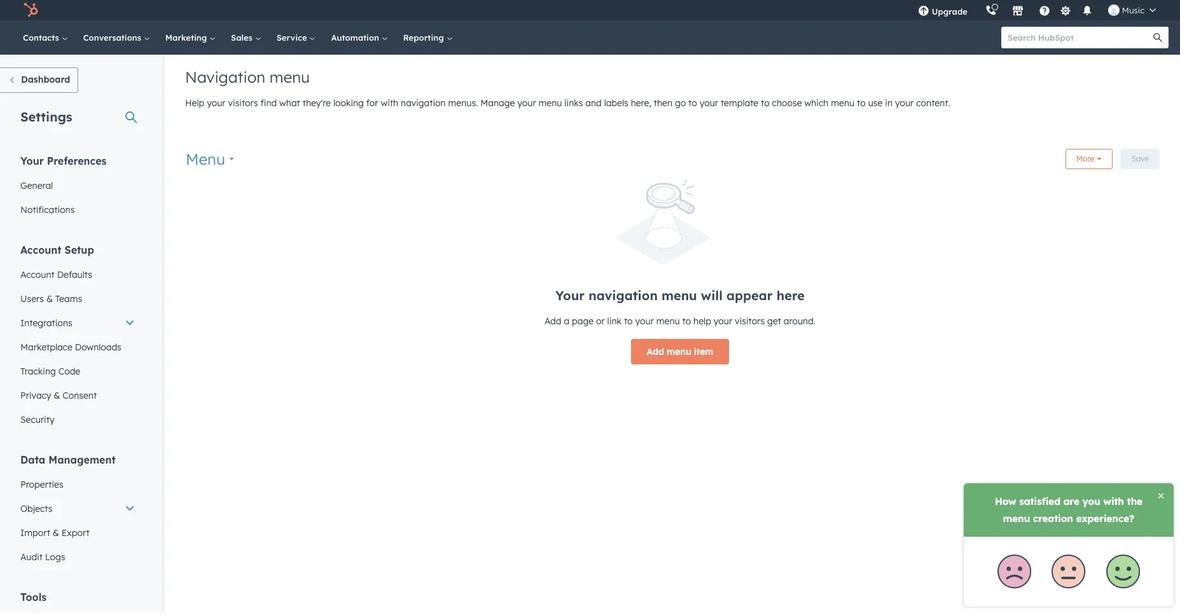 Task type: vqa. For each thing, say whether or not it's contained in the screenshot.
here,
yes



Task type: locate. For each thing, give the bounding box(es) containing it.
0 horizontal spatial visitors
[[228, 97, 258, 109]]

marketing link
[[158, 20, 223, 55]]

notifications image
[[1081, 6, 1093, 17]]

find
[[260, 97, 277, 109]]

your preferences
[[20, 155, 107, 167]]

account up users
[[20, 269, 55, 281]]

& right users
[[46, 293, 53, 305]]

Search HubSpot search field
[[1001, 27, 1157, 48]]

& inside data management element
[[53, 527, 59, 539]]

add left a
[[545, 316, 561, 327]]

to left choose
[[761, 97, 770, 109]]

1 vertical spatial visitors
[[735, 316, 765, 327]]

service link
[[269, 20, 323, 55]]

1 vertical spatial &
[[54, 390, 60, 401]]

upgrade image
[[918, 6, 929, 17]]

0 horizontal spatial navigation
[[401, 97, 446, 109]]

save
[[1131, 154, 1149, 163]]

2 vertical spatial &
[[53, 527, 59, 539]]

account up the account defaults
[[20, 244, 61, 256]]

menus.
[[448, 97, 478, 109]]

notifications button
[[1076, 0, 1098, 20]]

use
[[868, 97, 883, 109]]

tracking
[[20, 366, 56, 377]]

conversations
[[83, 32, 144, 43]]

your
[[207, 97, 226, 109], [517, 97, 536, 109], [700, 97, 718, 109], [895, 97, 914, 109], [635, 316, 654, 327], [714, 316, 732, 327]]

navigation
[[401, 97, 446, 109], [589, 288, 658, 303]]

help
[[185, 97, 204, 109]]

0 horizontal spatial your
[[20, 155, 44, 167]]

audit
[[20, 552, 43, 563]]

0 vertical spatial account
[[20, 244, 61, 256]]

search image
[[1153, 33, 1162, 42]]

navigation right with
[[401, 97, 446, 109]]

management
[[48, 454, 116, 466]]

2 account from the top
[[20, 269, 55, 281]]

users & teams
[[20, 293, 82, 305]]

they're
[[303, 97, 331, 109]]

import & export link
[[13, 521, 143, 545]]

0 horizontal spatial add
[[545, 316, 561, 327]]

& for consent
[[54, 390, 60, 401]]

audit logs link
[[13, 545, 143, 569]]

music
[[1122, 5, 1144, 15]]

tracking code
[[20, 366, 80, 377]]

dashboard link
[[0, 67, 78, 93]]

which
[[804, 97, 829, 109]]

integrations
[[20, 317, 72, 329]]

users & teams link
[[13, 287, 143, 311]]

template
[[721, 97, 758, 109]]

0 vertical spatial add
[[545, 316, 561, 327]]

greg robinson image
[[1108, 4, 1120, 16]]

preferences
[[47, 155, 107, 167]]

& right the privacy
[[54, 390, 60, 401]]

properties
[[20, 479, 63, 490]]

your up 'general'
[[20, 155, 44, 167]]

automation
[[331, 32, 382, 43]]

1 horizontal spatial visitors
[[735, 316, 765, 327]]

data management element
[[13, 453, 143, 569]]

0 vertical spatial navigation
[[401, 97, 446, 109]]

menu right which
[[831, 97, 855, 109]]

marketplace
[[20, 342, 72, 353]]

your
[[20, 155, 44, 167], [555, 288, 585, 303]]

menu left item
[[667, 346, 691, 358]]

reporting link
[[396, 20, 460, 55]]

menu containing music
[[909, 0, 1165, 20]]

contacts link
[[15, 20, 76, 55]]

marketplace downloads
[[20, 342, 121, 353]]

hubspot image
[[23, 3, 38, 18]]

0 vertical spatial your
[[20, 155, 44, 167]]

setup
[[65, 244, 94, 256]]

item
[[694, 346, 713, 358]]

add
[[545, 316, 561, 327], [647, 346, 664, 358]]

1 horizontal spatial navigation
[[589, 288, 658, 303]]

1 account from the top
[[20, 244, 61, 256]]

1 horizontal spatial add
[[647, 346, 664, 358]]

navigation up "link"
[[589, 288, 658, 303]]

teams
[[55, 293, 82, 305]]

1 vertical spatial your
[[555, 288, 585, 303]]

link
[[607, 316, 622, 327]]

your up a
[[555, 288, 585, 303]]

menu left links
[[539, 97, 562, 109]]

calling icon image
[[985, 5, 997, 17]]

& inside "link"
[[46, 293, 53, 305]]

& for teams
[[46, 293, 53, 305]]

0 vertical spatial &
[[46, 293, 53, 305]]

1 vertical spatial add
[[647, 346, 664, 358]]

code
[[58, 366, 80, 377]]

tools
[[20, 591, 47, 604]]

add a page or link to your menu to help your visitors get around.
[[545, 316, 816, 327]]

in
[[885, 97, 893, 109]]

1 vertical spatial account
[[20, 269, 55, 281]]

visitors left "get"
[[735, 316, 765, 327]]

&
[[46, 293, 53, 305], [54, 390, 60, 401], [53, 527, 59, 539]]

1 horizontal spatial your
[[555, 288, 585, 303]]

export
[[62, 527, 89, 539]]

more
[[1076, 154, 1094, 163]]

visitors
[[228, 97, 258, 109], [735, 316, 765, 327]]

add down the add a page or link to your menu to help your visitors get around.
[[647, 346, 664, 358]]

sales
[[231, 32, 255, 43]]

here
[[777, 288, 805, 303]]

add inside button
[[647, 346, 664, 358]]

& left export
[[53, 527, 59, 539]]

account defaults link
[[13, 263, 143, 287]]

calling icon button
[[980, 2, 1002, 18]]

automation link
[[323, 20, 396, 55]]

menu down the "your navigation menu will appear here"
[[656, 316, 680, 327]]

a
[[564, 316, 569, 327]]

to
[[688, 97, 697, 109], [761, 97, 770, 109], [857, 97, 866, 109], [624, 316, 633, 327], [682, 316, 691, 327]]

to left use
[[857, 97, 866, 109]]

privacy
[[20, 390, 51, 401]]

menu
[[909, 0, 1165, 20]]

import & export
[[20, 527, 89, 539]]

visitors left find
[[228, 97, 258, 109]]



Task type: describe. For each thing, give the bounding box(es) containing it.
import
[[20, 527, 50, 539]]

menu up the add a page or link to your menu to help your visitors get around.
[[662, 288, 697, 303]]

reporting
[[403, 32, 446, 43]]

0 vertical spatial visitors
[[228, 97, 258, 109]]

notifications
[[20, 204, 75, 216]]

your for your preferences
[[20, 155, 44, 167]]

data
[[20, 454, 45, 466]]

to right go in the top of the page
[[688, 97, 697, 109]]

help your visitors find what they're looking for with navigation menus. manage your menu links and labels here, then go to your template to choose which menu to use in your content.
[[185, 97, 950, 109]]

content.
[[916, 97, 950, 109]]

contacts
[[23, 32, 62, 43]]

consent
[[63, 390, 97, 401]]

account setup element
[[13, 243, 143, 432]]

or
[[596, 316, 605, 327]]

marketplaces image
[[1012, 6, 1024, 17]]

what
[[279, 97, 300, 109]]

for
[[366, 97, 378, 109]]

choose
[[772, 97, 802, 109]]

privacy & consent link
[[13, 384, 143, 408]]

your for your navigation menu will appear here
[[555, 288, 585, 303]]

1 vertical spatial navigation
[[589, 288, 658, 303]]

menu up the what
[[270, 67, 310, 87]]

security link
[[13, 408, 143, 432]]

around.
[[784, 316, 816, 327]]

general
[[20, 180, 53, 191]]

account setup
[[20, 244, 94, 256]]

go
[[675, 97, 686, 109]]

objects
[[20, 503, 52, 515]]

add menu item button
[[631, 339, 729, 365]]

settings image
[[1060, 5, 1072, 17]]

menu inside button
[[667, 346, 691, 358]]

menu button
[[185, 148, 235, 170]]

add menu item
[[647, 346, 713, 358]]

account for account setup
[[20, 244, 61, 256]]

sales link
[[223, 20, 269, 55]]

help
[[693, 316, 711, 327]]

marketing
[[165, 32, 209, 43]]

looking
[[333, 97, 364, 109]]

downloads
[[75, 342, 121, 353]]

hubspot link
[[15, 3, 48, 18]]

labels
[[604, 97, 628, 109]]

navigation menu
[[185, 67, 310, 87]]

users
[[20, 293, 44, 305]]

manage
[[480, 97, 515, 109]]

help button
[[1034, 0, 1055, 20]]

audit logs
[[20, 552, 65, 563]]

add for add a page or link to your menu to help your visitors get around.
[[545, 316, 561, 327]]

conversations link
[[76, 20, 158, 55]]

add for add menu item
[[647, 346, 664, 358]]

save button
[[1121, 149, 1160, 169]]

music button
[[1100, 0, 1164, 20]]

then
[[654, 97, 672, 109]]

tracking code link
[[13, 359, 143, 384]]

data management
[[20, 454, 116, 466]]

page
[[572, 316, 594, 327]]

search button
[[1147, 27, 1169, 48]]

and
[[585, 97, 602, 109]]

account defaults
[[20, 269, 92, 281]]

properties link
[[13, 473, 143, 497]]

settings
[[20, 109, 72, 125]]

& for export
[[53, 527, 59, 539]]

dashboard
[[21, 74, 70, 85]]

here,
[[631, 97, 651, 109]]

to left help
[[682, 316, 691, 327]]

security
[[20, 414, 54, 426]]

to right "link"
[[624, 316, 633, 327]]

appear
[[727, 288, 773, 303]]

general link
[[13, 174, 143, 198]]

your preferences element
[[13, 154, 143, 222]]

integrations button
[[13, 311, 143, 335]]

upgrade
[[932, 6, 968, 17]]

menu
[[186, 150, 225, 169]]

navigation
[[185, 67, 265, 87]]

objects button
[[13, 497, 143, 521]]

more button
[[1065, 149, 1113, 169]]

help image
[[1039, 6, 1050, 17]]

logs
[[45, 552, 65, 563]]

get
[[767, 316, 781, 327]]

links
[[565, 97, 583, 109]]

will
[[701, 288, 723, 303]]

marketplaces button
[[1004, 0, 1031, 20]]

defaults
[[57, 269, 92, 281]]

service
[[277, 32, 309, 43]]

account for account defaults
[[20, 269, 55, 281]]

marketplace downloads link
[[13, 335, 143, 359]]



